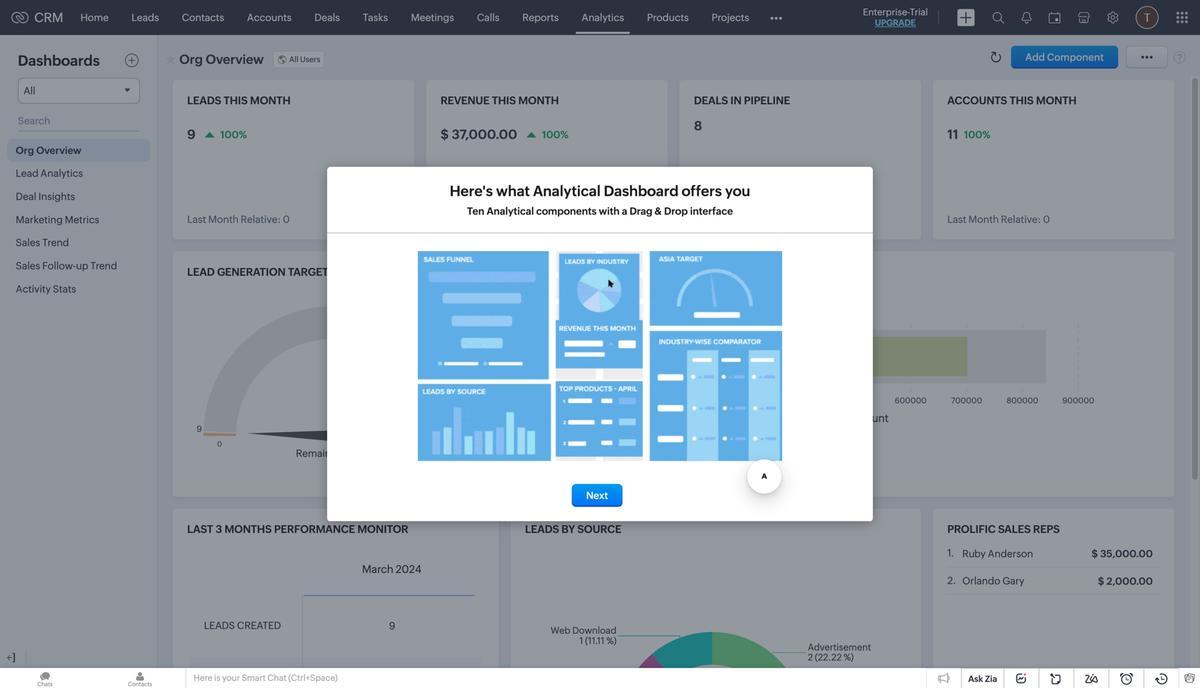 Task type: describe. For each thing, give the bounding box(es) containing it.
created
[[237, 620, 281, 631]]

0 vertical spatial 9
[[187, 127, 196, 142]]

month for 9
[[250, 94, 291, 107]]

leads created
[[204, 620, 281, 631]]

$ 37,000.00
[[441, 127, 517, 142]]

3 month from the left
[[1036, 94, 1077, 107]]

org overview
[[16, 145, 81, 156]]

last
[[187, 523, 213, 536]]

crm link
[[11, 10, 63, 25]]

$ for $ 2,000.00
[[1098, 575, 1105, 587]]

deal insights link
[[7, 185, 150, 208]]

by
[[562, 523, 575, 536]]

meetings
[[411, 12, 454, 23]]

accounts this month
[[948, 94, 1077, 107]]

prolific sales reps
[[948, 523, 1060, 536]]

org
[[16, 145, 34, 156]]

sales trend
[[16, 237, 69, 248]]

contacts
[[182, 12, 224, 23]]

37,000.00
[[452, 127, 517, 142]]

&
[[655, 205, 662, 217]]

accounts link
[[236, 0, 303, 35]]

offers
[[682, 183, 722, 199]]

ruby anderson
[[963, 548, 1033, 559]]

0 for 9
[[283, 214, 290, 225]]

tasks link
[[351, 0, 400, 35]]

enterprise-
[[863, 7, 910, 18]]

crm
[[34, 10, 63, 25]]

deals
[[315, 12, 340, 23]]

100% for $ 37,000.00
[[542, 129, 569, 140]]

last month relative: 0 for $ 37,000.00
[[441, 214, 543, 225]]

month for 9
[[208, 214, 239, 225]]

3 0 from the left
[[1043, 214, 1050, 225]]

calls
[[477, 12, 500, 23]]

activity
[[16, 283, 51, 295]]

activity stats link
[[7, 277, 150, 300]]

calls link
[[466, 0, 511, 35]]

products
[[647, 12, 689, 23]]

insights
[[38, 191, 75, 202]]

3 month from the left
[[969, 214, 999, 225]]

lead generation target - this year
[[187, 266, 391, 278]]

meetings link
[[400, 0, 466, 35]]

ask
[[969, 674, 983, 684]]

deal insights
[[16, 191, 75, 202]]

1 vertical spatial trend
[[90, 260, 117, 272]]

leads for leads created
[[204, 620, 235, 631]]

next
[[586, 490, 608, 501]]

signals image
[[1022, 11, 1032, 24]]

ruby
[[963, 548, 986, 559]]

users
[[300, 55, 320, 64]]

$ 35,000.00
[[1092, 548, 1153, 559]]

home
[[80, 12, 109, 23]]

next link
[[572, 484, 623, 507]]

deal
[[16, 191, 36, 202]]

sales follow-up trend
[[16, 260, 117, 272]]

analytics inside analytics link
[[582, 12, 624, 23]]

revenue this month
[[441, 94, 559, 107]]

this for 9
[[224, 94, 248, 107]]

chats image
[[0, 668, 90, 688]]

100% inside the 11 100%
[[964, 129, 991, 140]]

Search text field
[[18, 111, 139, 131]]

what
[[496, 183, 530, 199]]

a
[[622, 205, 628, 217]]

up
[[76, 260, 88, 272]]

all
[[289, 55, 299, 64]]

sales for sales follow-up trend
[[16, 260, 40, 272]]

enterprise-trial upgrade
[[863, 7, 928, 28]]

dashboard
[[604, 183, 679, 199]]

marketing metrics
[[16, 214, 99, 225]]

your
[[222, 673, 240, 683]]

upgrade
[[875, 18, 916, 28]]

here's
[[450, 183, 493, 199]]

100% for 9
[[220, 129, 247, 140]]

pipeline
[[744, 94, 790, 107]]

deals link
[[303, 0, 351, 35]]

orlando
[[963, 575, 1001, 587]]

$ 2,000.00
[[1098, 575, 1153, 587]]

interface
[[690, 205, 733, 217]]

(ctrl+space)
[[288, 673, 338, 683]]

$ for $ 35,000.00
[[1092, 548, 1098, 559]]

deals
[[694, 94, 728, 107]]

analytics inside lead analytics link
[[40, 168, 83, 179]]

performance
[[274, 523, 355, 536]]

chat
[[268, 673, 287, 683]]

help image
[[1174, 51, 1186, 64]]

overview
[[36, 145, 81, 156]]

sales
[[998, 523, 1031, 536]]

2024
[[396, 563, 422, 576]]

leads link
[[120, 0, 170, 35]]

sales for sales trend
[[16, 237, 40, 248]]

contacts image
[[95, 668, 185, 688]]

gary
[[1003, 575, 1025, 587]]

ask zia
[[969, 674, 997, 684]]

dashboards
[[18, 53, 100, 69]]

lead analytics link
[[7, 162, 150, 185]]

zia
[[985, 674, 997, 684]]

org overview link
[[7, 139, 150, 162]]



Task type: locate. For each thing, give the bounding box(es) containing it.
leads by source
[[525, 523, 622, 536]]

0 horizontal spatial last
[[187, 214, 206, 225]]

0 vertical spatial leads
[[187, 94, 221, 107]]

months
[[225, 523, 272, 536]]

reps
[[1033, 523, 1060, 536]]

contacts link
[[170, 0, 236, 35]]

1 vertical spatial 9
[[389, 620, 395, 632]]

1 horizontal spatial target
[[577, 266, 617, 278]]

1 target from the left
[[288, 266, 329, 278]]

all users
[[289, 55, 320, 64]]

2 year from the left
[[652, 266, 680, 278]]

0 horizontal spatial 0
[[283, 214, 290, 225]]

sales up activity
[[16, 260, 40, 272]]

this for 11
[[1010, 94, 1034, 107]]

2 - from the left
[[619, 266, 623, 278]]

0 vertical spatial analytical
[[533, 183, 601, 199]]

$
[[441, 127, 449, 142], [1092, 548, 1098, 559], [1098, 575, 1105, 587]]

lead
[[16, 168, 38, 179]]

0 vertical spatial sales
[[16, 237, 40, 248]]

100% down revenue this month
[[542, 129, 569, 140]]

0 horizontal spatial analytics
[[40, 168, 83, 179]]

calendar image
[[1049, 12, 1061, 23]]

0 vertical spatial $
[[441, 127, 449, 142]]

revenue for revenue this month
[[441, 94, 490, 107]]

1 last from the left
[[187, 214, 206, 225]]

8
[[694, 119, 702, 133]]

signals element
[[1013, 0, 1040, 35]]

0 horizontal spatial relative:
[[241, 214, 281, 225]]

month for $ 37,000.00
[[518, 94, 559, 107]]

last month relative: 0
[[187, 214, 290, 225], [441, 214, 543, 225], [948, 214, 1050, 225]]

components
[[536, 205, 597, 217]]

ten
[[467, 205, 485, 217]]

prolific
[[948, 523, 996, 536]]

$ for $ 37,000.00
[[441, 127, 449, 142]]

9 down march 2024
[[389, 620, 395, 632]]

2 vertical spatial leads
[[204, 620, 235, 631]]

search image
[[992, 11, 1005, 24]]

smart
[[242, 673, 266, 683]]

1 relative: from the left
[[241, 214, 281, 225]]

1 sales from the top
[[16, 237, 40, 248]]

$ left 2,000.00
[[1098, 575, 1105, 587]]

1 year from the left
[[364, 266, 391, 278]]

0 vertical spatial revenue
[[441, 94, 490, 107]]

100%
[[220, 129, 247, 140], [542, 129, 569, 140], [964, 129, 991, 140]]

2 month from the left
[[518, 94, 559, 107]]

accounts
[[948, 94, 1008, 107]]

$ left 37,000.00
[[441, 127, 449, 142]]

trend down marketing metrics
[[42, 237, 69, 248]]

2 target from the left
[[577, 266, 617, 278]]

1.
[[948, 547, 954, 559]]

0 horizontal spatial last month relative: 0
[[187, 214, 290, 225]]

0 horizontal spatial year
[[364, 266, 391, 278]]

reports link
[[511, 0, 570, 35]]

projects link
[[700, 0, 761, 35]]

month for $ 37,000.00
[[462, 214, 492, 225]]

3 last month relative: 0 from the left
[[948, 214, 1050, 225]]

0 horizontal spatial -
[[331, 266, 335, 278]]

here's what analytical dashboard offers you ten analytical components with a drag & drop interface
[[450, 183, 751, 217]]

100% right 11
[[964, 129, 991, 140]]

analytics right 'reports' link
[[582, 12, 624, 23]]

sales follow-up trend link
[[7, 254, 150, 277]]

2 horizontal spatial month
[[969, 214, 999, 225]]

drag
[[630, 205, 653, 217]]

2 horizontal spatial relative:
[[1001, 214, 1041, 225]]

activity stats
[[16, 283, 76, 295]]

1 horizontal spatial last
[[441, 214, 460, 225]]

sales trend link
[[7, 231, 150, 254]]

target
[[288, 266, 329, 278], [577, 266, 617, 278]]

0 horizontal spatial month
[[250, 94, 291, 107]]

35,000.00
[[1100, 548, 1153, 559]]

analytics down the overview
[[40, 168, 83, 179]]

2 sales from the top
[[16, 260, 40, 272]]

1 month from the left
[[250, 94, 291, 107]]

9 down the leads this month
[[187, 127, 196, 142]]

1 horizontal spatial relative:
[[494, 214, 534, 225]]

lead analytics
[[16, 168, 83, 179]]

1 vertical spatial $
[[1092, 548, 1098, 559]]

2 horizontal spatial month
[[1036, 94, 1077, 107]]

home link
[[69, 0, 120, 35]]

1 month from the left
[[208, 214, 239, 225]]

create menu image
[[957, 9, 975, 26]]

1 0 from the left
[[283, 214, 290, 225]]

2 last from the left
[[441, 214, 460, 225]]

1 horizontal spatial 0
[[536, 214, 543, 225]]

1 vertical spatial sales
[[16, 260, 40, 272]]

100% down the leads this month
[[220, 129, 247, 140]]

2 vertical spatial $
[[1098, 575, 1105, 587]]

this
[[224, 94, 248, 107], [492, 94, 516, 107], [1010, 94, 1034, 107], [337, 266, 361, 278], [626, 266, 650, 278]]

march 2024
[[362, 563, 422, 576]]

relative: for $ 37,000.00
[[494, 214, 534, 225]]

1 100% from the left
[[220, 129, 247, 140]]

with
[[599, 205, 620, 217]]

1 horizontal spatial 100%
[[542, 129, 569, 140]]

revenue
[[441, 94, 490, 107], [525, 266, 574, 278]]

3 relative: from the left
[[1001, 214, 1041, 225]]

year
[[364, 266, 391, 278], [652, 266, 680, 278]]

leads for leads this month
[[187, 94, 221, 107]]

revenue down 'components'
[[525, 266, 574, 278]]

last for 9
[[187, 214, 206, 225]]

monitor
[[358, 523, 409, 536]]

profile image
[[1136, 6, 1159, 29]]

0 vertical spatial analytics
[[582, 12, 624, 23]]

revenue for revenue target - this year
[[525, 266, 574, 278]]

last month relative: 0 for 9
[[187, 214, 290, 225]]

march
[[362, 563, 394, 576]]

analytical down what
[[487, 205, 534, 217]]

logo image
[[11, 12, 29, 23]]

relative: for 9
[[241, 214, 281, 225]]

0 horizontal spatial revenue
[[441, 94, 490, 107]]

analytical up 'components'
[[533, 183, 601, 199]]

sales
[[16, 237, 40, 248], [16, 260, 40, 272]]

you
[[725, 183, 751, 199]]

0 vertical spatial trend
[[42, 237, 69, 248]]

target down with
[[577, 266, 617, 278]]

deals in pipeline
[[694, 94, 790, 107]]

tasks
[[363, 12, 388, 23]]

analytics
[[582, 12, 624, 23], [40, 168, 83, 179]]

is
[[214, 673, 220, 683]]

1 horizontal spatial month
[[518, 94, 559, 107]]

3 last from the left
[[948, 214, 967, 225]]

leads for leads by source
[[525, 523, 559, 536]]

search element
[[984, 0, 1013, 35]]

2 last month relative: 0 from the left
[[441, 214, 543, 225]]

2 horizontal spatial last
[[948, 214, 967, 225]]

trend right up
[[90, 260, 117, 272]]

1 vertical spatial revenue
[[525, 266, 574, 278]]

1 horizontal spatial month
[[462, 214, 492, 225]]

0 horizontal spatial target
[[288, 266, 329, 278]]

1 horizontal spatial analytics
[[582, 12, 624, 23]]

0 horizontal spatial trend
[[42, 237, 69, 248]]

1 vertical spatial analytical
[[487, 205, 534, 217]]

2,000.00
[[1107, 575, 1153, 587]]

1 horizontal spatial -
[[619, 266, 623, 278]]

2 relative: from the left
[[494, 214, 534, 225]]

1 horizontal spatial trend
[[90, 260, 117, 272]]

2 month from the left
[[462, 214, 492, 225]]

2 horizontal spatial last month relative: 0
[[948, 214, 1050, 225]]

11 100%
[[948, 127, 991, 142]]

1 horizontal spatial year
[[652, 266, 680, 278]]

1 horizontal spatial revenue
[[525, 266, 574, 278]]

month
[[250, 94, 291, 107], [518, 94, 559, 107], [1036, 94, 1077, 107]]

projects
[[712, 12, 749, 23]]

1 vertical spatial analytics
[[40, 168, 83, 179]]

0 horizontal spatial 100%
[[220, 129, 247, 140]]

2 0 from the left
[[536, 214, 543, 225]]

2 100% from the left
[[542, 129, 569, 140]]

last for $ 37,000.00
[[441, 214, 460, 225]]

1 - from the left
[[331, 266, 335, 278]]

None button
[[1011, 46, 1118, 69]]

leads
[[132, 12, 159, 23]]

1 horizontal spatial 9
[[389, 620, 395, 632]]

sales down "marketing" at left top
[[16, 237, 40, 248]]

0
[[283, 214, 290, 225], [536, 214, 543, 225], [1043, 214, 1050, 225]]

1 last month relative: 0 from the left
[[187, 214, 290, 225]]

profile element
[[1128, 0, 1168, 35]]

0 horizontal spatial 9
[[187, 127, 196, 142]]

2 horizontal spatial 0
[[1043, 214, 1050, 225]]

1 horizontal spatial last month relative: 0
[[441, 214, 543, 225]]

target right generation
[[288, 266, 329, 278]]

revenue target - this year
[[525, 266, 680, 278]]

1 vertical spatial leads
[[525, 523, 559, 536]]

accounts
[[247, 12, 292, 23]]

3
[[216, 523, 222, 536]]

trend
[[42, 237, 69, 248], [90, 260, 117, 272]]

reports
[[522, 12, 559, 23]]

generation
[[217, 266, 286, 278]]

0 horizontal spatial month
[[208, 214, 239, 225]]

trial
[[910, 7, 928, 18]]

3 100% from the left
[[964, 129, 991, 140]]

here is your smart chat (ctrl+space)
[[194, 673, 338, 683]]

follow-
[[42, 260, 76, 272]]

2 horizontal spatial 100%
[[964, 129, 991, 140]]

marketing
[[16, 214, 63, 225]]

last 3 months performance monitor
[[187, 523, 409, 536]]

relative:
[[241, 214, 281, 225], [494, 214, 534, 225], [1001, 214, 1041, 225]]

anderson
[[988, 548, 1033, 559]]

revenue up $ 37,000.00
[[441, 94, 490, 107]]

in
[[731, 94, 742, 107]]

0 for $ 37,000.00
[[536, 214, 543, 225]]

2. orlando gary
[[948, 575, 1025, 587]]

$ left 35,000.00
[[1092, 548, 1098, 559]]

create menu element
[[949, 0, 984, 35]]

this for $ 37,000.00
[[492, 94, 516, 107]]

lead
[[187, 266, 215, 278]]

month
[[208, 214, 239, 225], [462, 214, 492, 225], [969, 214, 999, 225]]

products link
[[636, 0, 700, 35]]



Task type: vqa. For each thing, say whether or not it's contained in the screenshot.
the leftmost 9
yes



